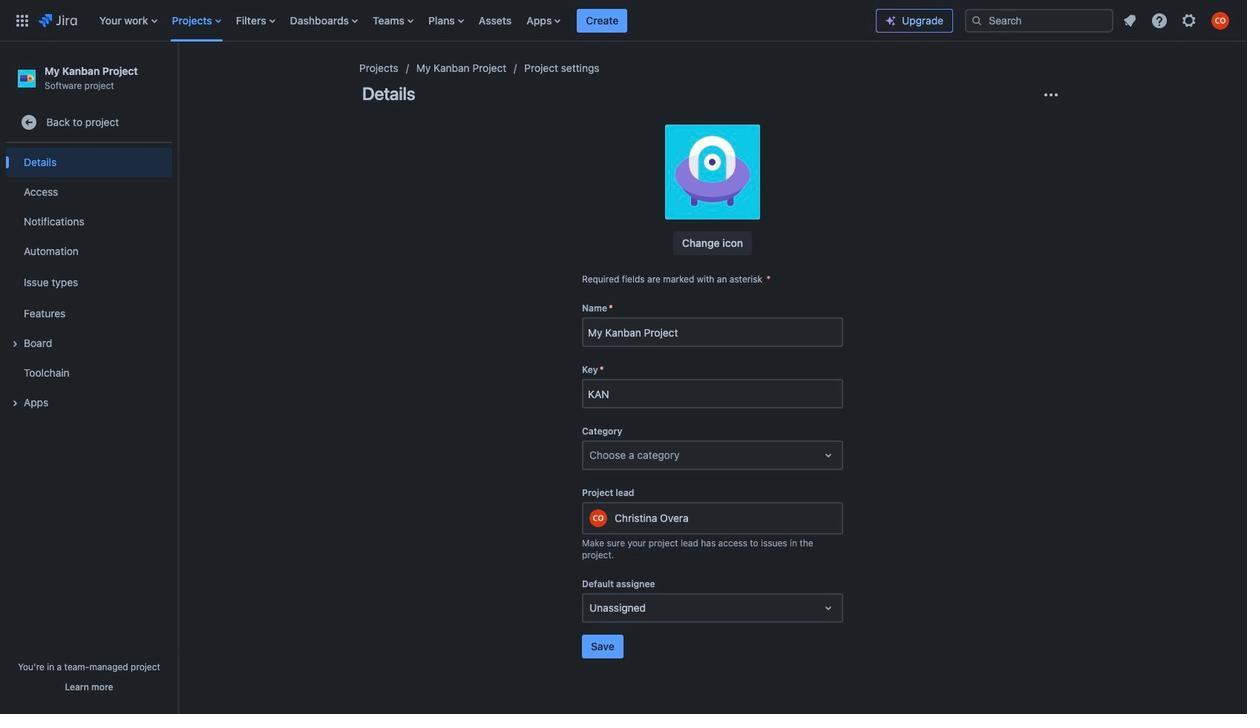 Task type: vqa. For each thing, say whether or not it's contained in the screenshot.
Star KAN board image
no



Task type: describe. For each thing, give the bounding box(es) containing it.
expand image
[[6, 395, 24, 413]]

help image
[[1151, 12, 1168, 29]]

settings image
[[1180, 12, 1198, 29]]

2 open image from the top
[[820, 600, 837, 618]]

1 horizontal spatial list
[[1116, 7, 1238, 34]]

group inside sidebar element
[[6, 143, 172, 423]]

project avatar image
[[665, 125, 760, 220]]



Task type: locate. For each thing, give the bounding box(es) containing it.
search image
[[971, 14, 983, 26]]

sidebar navigation image
[[162, 59, 194, 89]]

list item
[[577, 0, 628, 41]]

expand image
[[6, 336, 24, 353]]

1 open image from the top
[[820, 447, 837, 465]]

open image
[[820, 447, 837, 465], [820, 600, 837, 618]]

None search field
[[965, 9, 1113, 32]]

primary element
[[9, 0, 876, 41]]

None field
[[583, 319, 842, 346], [583, 381, 842, 408], [583, 319, 842, 346], [583, 381, 842, 408]]

notifications image
[[1121, 12, 1139, 29]]

more image
[[1042, 86, 1060, 104]]

1 vertical spatial open image
[[820, 600, 837, 618]]

banner
[[0, 0, 1247, 42]]

sidebar element
[[0, 42, 178, 715]]

None text field
[[589, 448, 592, 463]]

None text field
[[589, 601, 592, 616]]

0 horizontal spatial list
[[92, 0, 876, 41]]

your profile and settings image
[[1211, 12, 1229, 29]]

0 vertical spatial open image
[[820, 447, 837, 465]]

group
[[6, 143, 172, 423]]

Search field
[[965, 9, 1113, 32]]

appswitcher icon image
[[13, 12, 31, 29]]

jira image
[[39, 12, 77, 29], [39, 12, 77, 29]]

list
[[92, 0, 876, 41], [1116, 7, 1238, 34]]



